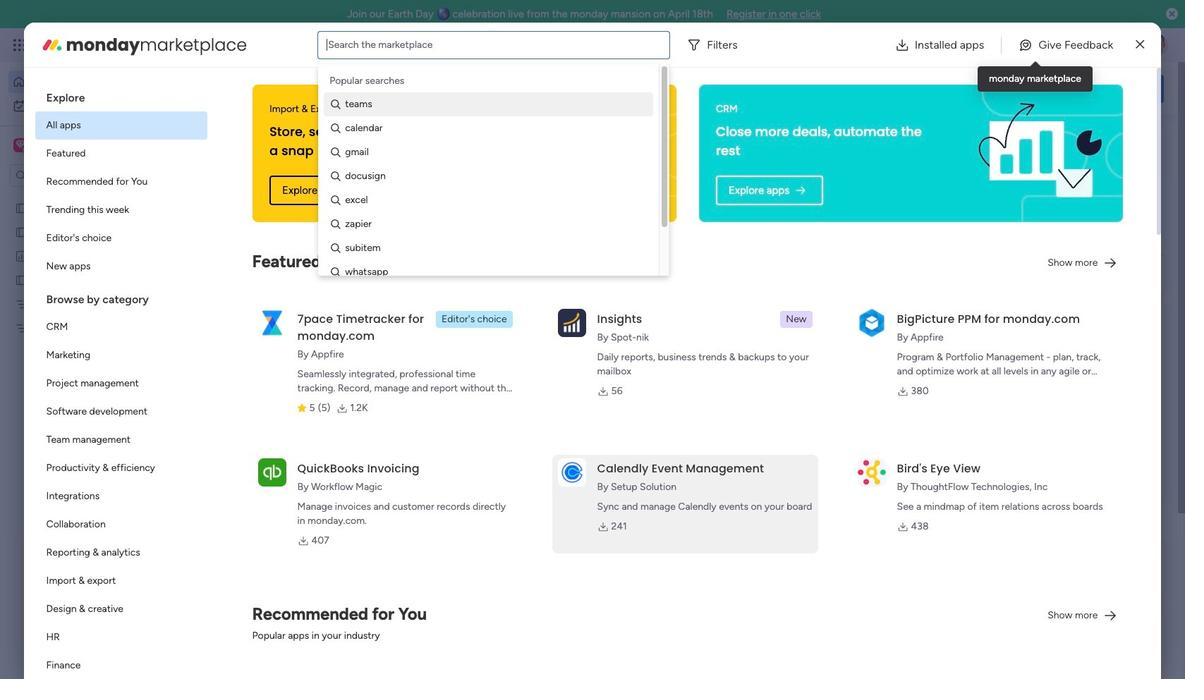 Task type: vqa. For each thing, say whether or not it's contained in the screenshot.
check circle "icon" to the top
yes



Task type: locate. For each thing, give the bounding box(es) containing it.
public board image down public dashboard image
[[15, 273, 28, 287]]

v2 user feedback image
[[964, 81, 975, 97]]

0 horizontal spatial public board image
[[15, 201, 28, 215]]

1 horizontal spatial banner logo image
[[969, 95, 1107, 212]]

1 horizontal spatial public board image
[[236, 459, 251, 474]]

monday marketplace image
[[41, 34, 63, 56]]

search everything image
[[1063, 38, 1077, 52]]

0 vertical spatial public board image
[[15, 225, 28, 239]]

1 vertical spatial heading
[[35, 281, 207, 313]]

terry turtle image
[[1146, 34, 1169, 56]]

public board image
[[15, 225, 28, 239], [15, 273, 28, 287]]

list box
[[35, 79, 207, 680], [0, 193, 180, 530]]

option
[[8, 71, 171, 93], [8, 95, 171, 117], [35, 112, 207, 140], [35, 140, 207, 168], [35, 168, 207, 196], [0, 195, 180, 198], [35, 196, 207, 224], [35, 224, 207, 253], [35, 253, 207, 281], [35, 313, 207, 342], [35, 342, 207, 370], [35, 370, 207, 398], [35, 398, 207, 426], [35, 426, 207, 454], [35, 454, 207, 483], [35, 483, 207, 511], [35, 511, 207, 539], [35, 539, 207, 567], [35, 567, 207, 596], [35, 596, 207, 624], [35, 624, 207, 652], [35, 652, 207, 680]]

public board image up public dashboard image
[[15, 225, 28, 239]]

1 horizontal spatial component image
[[466, 308, 479, 321]]

0 horizontal spatial component image
[[236, 481, 248, 494]]

app logo image
[[258, 309, 286, 337], [558, 309, 586, 337], [858, 309, 886, 337], [258, 459, 286, 487], [558, 459, 586, 487], [858, 459, 886, 487]]

check circle image
[[974, 179, 983, 189]]

banner logo image
[[476, 85, 660, 222], [969, 95, 1107, 212]]

heading
[[35, 79, 207, 112], [35, 281, 207, 313]]

public dashboard image
[[15, 249, 28, 263]]

1 vertical spatial component image
[[236, 481, 248, 494]]

public board image
[[15, 201, 28, 215], [236, 459, 251, 474]]

0 vertical spatial component image
[[466, 308, 479, 321]]

workspace image
[[13, 138, 28, 153], [16, 138, 25, 153]]

templates image image
[[965, 312, 1152, 410]]

workspace selection element
[[13, 137, 118, 155]]

1 workspace image from the left
[[13, 138, 28, 153]]

2 workspace image from the left
[[16, 138, 25, 153]]

add to favorites image
[[419, 459, 433, 473]]

2 image
[[977, 29, 989, 45]]

circle o image
[[974, 215, 983, 225]]

monday marketplace image
[[1028, 38, 1042, 52]]

notifications image
[[935, 38, 949, 52]]

1 vertical spatial public board image
[[236, 459, 251, 474]]

1 vertical spatial public board image
[[15, 273, 28, 287]]

public board image inside quick search results list box
[[236, 459, 251, 474]]

0 vertical spatial heading
[[35, 79, 207, 112]]

getting started element
[[953, 543, 1164, 599]]

0 horizontal spatial banner logo image
[[476, 85, 660, 222]]

component image
[[466, 308, 479, 321], [236, 481, 248, 494]]



Task type: describe. For each thing, give the bounding box(es) containing it.
help image
[[1094, 38, 1108, 52]]

1 public board image from the top
[[15, 225, 28, 239]]

select product image
[[13, 38, 27, 52]]

check circle image
[[974, 161, 983, 171]]

update feed image
[[966, 38, 980, 52]]

terry turtle image
[[251, 608, 279, 637]]

v2 bolt switch image
[[1074, 81, 1082, 96]]

0 vertical spatial public board image
[[15, 201, 28, 215]]

dapulse x slim image
[[1136, 36, 1145, 53]]

see plans image
[[234, 37, 247, 53]]

dapulse x slim image
[[1143, 131, 1160, 148]]

2 public board image from the top
[[15, 273, 28, 287]]

quick search results list box
[[218, 160, 919, 520]]

1 heading from the top
[[35, 79, 207, 112]]

help center element
[[953, 610, 1164, 667]]

2 heading from the top
[[35, 281, 207, 313]]

Search in workspace field
[[30, 168, 118, 184]]



